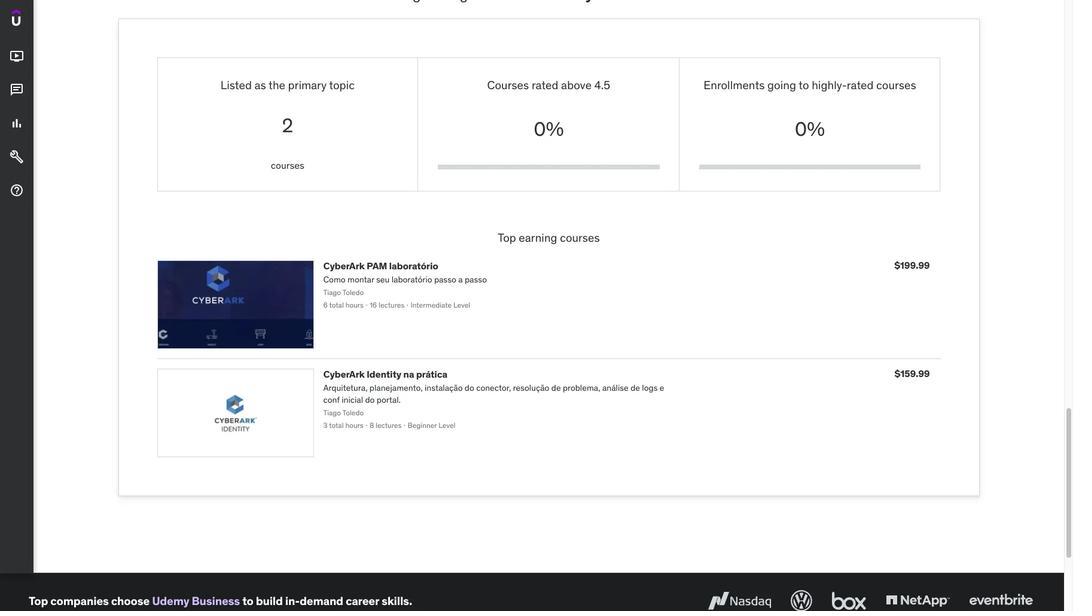 Task type: locate. For each thing, give the bounding box(es) containing it.
2 total from the top
[[329, 421, 344, 430]]

passo right a
[[465, 274, 487, 285]]

toledo down 'montar' at the top
[[343, 288, 364, 297]]

0 vertical spatial tiago
[[323, 288, 341, 297]]

choose
[[111, 594, 150, 608]]

0 vertical spatial hours
[[346, 301, 364, 310]]

0 horizontal spatial rated
[[532, 78, 559, 92]]

1 vertical spatial to
[[242, 594, 254, 608]]

na
[[404, 368, 414, 380]]

total for cyberark pam laboratório
[[329, 301, 344, 310]]

hours left 16
[[346, 301, 364, 310]]

1 cyberark from the top
[[323, 260, 365, 272]]

tiago down como
[[323, 288, 341, 297]]

medium image
[[10, 83, 24, 97], [10, 116, 24, 131]]

1 vertical spatial tiago
[[323, 408, 341, 417]]

0 vertical spatial total
[[329, 301, 344, 310]]

toledo down inicial
[[343, 408, 364, 417]]

1 total from the top
[[329, 301, 344, 310]]

udemy business link
[[152, 594, 240, 608]]

top left companies
[[29, 594, 48, 608]]

tiago inside 'cyberark pam laboratório como montar seu laboratório passo a passo tiago toledo'
[[323, 288, 341, 297]]

1 horizontal spatial 0%
[[795, 117, 825, 141]]

to
[[799, 78, 810, 92], [242, 594, 254, 608]]

0% down enrollments going to highly-rated courses
[[795, 117, 825, 141]]

level down a
[[454, 301, 471, 310]]

do
[[465, 383, 475, 393], [365, 394, 375, 405]]

lectures
[[379, 301, 405, 310], [376, 421, 402, 430]]

volkswagen image
[[789, 588, 815, 611]]

1 tiago from the top
[[323, 288, 341, 297]]

0 vertical spatial toledo
[[343, 288, 364, 297]]

como
[[323, 274, 346, 285]]

2 toledo from the top
[[343, 408, 364, 417]]

nasdaq image
[[706, 588, 774, 611]]

0 horizontal spatial courses
[[271, 159, 305, 171]]

1 vertical spatial total
[[329, 421, 344, 430]]

passo left a
[[434, 274, 457, 285]]

level
[[454, 301, 471, 310], [439, 421, 456, 430]]

total right 6
[[329, 301, 344, 310]]

0 vertical spatial lectures
[[379, 301, 405, 310]]

1 toledo from the top
[[343, 288, 364, 297]]

0 horizontal spatial passo
[[434, 274, 457, 285]]

listed as the primary topic
[[221, 78, 355, 92]]

16 lectures
[[370, 301, 405, 310]]

2 0% from the left
[[795, 117, 825, 141]]

do left conector,
[[465, 383, 475, 393]]

2 passo from the left
[[465, 274, 487, 285]]

cyberark inside cyberark identity na prática arquitetura, planejamento, instalação do conector, resolução de problema, análise de logs e conf inicial do portal. tiago toledo
[[323, 368, 365, 380]]

$199.99
[[895, 259, 930, 271]]

toledo
[[343, 288, 364, 297], [343, 408, 364, 417]]

level right beginner on the left bottom
[[439, 421, 456, 430]]

demand
[[300, 594, 343, 608]]

top for top companies choose udemy business to build in-demand career skills.
[[29, 594, 48, 608]]

1 vertical spatial toledo
[[343, 408, 364, 417]]

0 vertical spatial laboratório
[[389, 260, 439, 272]]

1 vertical spatial level
[[439, 421, 456, 430]]

udemy image
[[12, 10, 66, 30]]

cyberark up arquitetura,
[[323, 368, 365, 380]]

1 vertical spatial hours
[[346, 421, 364, 430]]

netapp image
[[884, 588, 953, 611]]

pam
[[367, 260, 387, 272]]

hours for identity
[[346, 421, 364, 430]]

0 vertical spatial medium image
[[10, 49, 24, 64]]

0% for to
[[795, 117, 825, 141]]

top
[[498, 230, 516, 245], [29, 594, 48, 608]]

1 0% from the left
[[534, 117, 564, 141]]

portal.
[[377, 394, 401, 405]]

courses
[[877, 78, 917, 92], [271, 159, 305, 171], [560, 230, 600, 245]]

arquitetura,
[[323, 383, 368, 393]]

intermediate level
[[411, 301, 471, 310]]

top left earning
[[498, 230, 516, 245]]

a
[[459, 274, 463, 285]]

0 vertical spatial top
[[498, 230, 516, 245]]

2 rated from the left
[[847, 78, 874, 92]]

cyberark inside 'cyberark pam laboratório como montar seu laboratório passo a passo tiago toledo'
[[323, 260, 365, 272]]

0 vertical spatial level
[[454, 301, 471, 310]]

0 vertical spatial cyberark
[[323, 260, 365, 272]]

as
[[255, 78, 266, 92]]

planejamento,
[[370, 383, 423, 393]]

intermediate
[[411, 301, 452, 310]]

hours for pam
[[346, 301, 364, 310]]

lectures right 8
[[376, 421, 402, 430]]

business
[[192, 594, 240, 608]]

total right 3
[[329, 421, 344, 430]]

lectures right 16
[[379, 301, 405, 310]]

$159.99
[[895, 367, 930, 379]]

0% down courses rated above 4.5 at the top
[[534, 117, 564, 141]]

montar
[[348, 274, 374, 285]]

lectures for identity
[[376, 421, 402, 430]]

0%
[[534, 117, 564, 141], [795, 117, 825, 141]]

tiago
[[323, 288, 341, 297], [323, 408, 341, 417]]

1 vertical spatial cyberark
[[323, 368, 365, 380]]

1 vertical spatial medium image
[[10, 150, 24, 164]]

0 vertical spatial do
[[465, 383, 475, 393]]

to left build
[[242, 594, 254, 608]]

0 vertical spatial to
[[799, 78, 810, 92]]

laboratório
[[389, 260, 439, 272], [392, 274, 432, 285]]

total
[[329, 301, 344, 310], [329, 421, 344, 430]]

1 hours from the top
[[346, 301, 364, 310]]

1 horizontal spatial de
[[631, 383, 640, 393]]

logs
[[642, 383, 658, 393]]

2 cyberark from the top
[[323, 368, 365, 380]]

2
[[282, 113, 293, 138]]

earning
[[519, 230, 558, 245]]

instalação
[[425, 383, 463, 393]]

1 vertical spatial top
[[29, 594, 48, 608]]

cyberark
[[323, 260, 365, 272], [323, 368, 365, 380]]

0 vertical spatial courses
[[877, 78, 917, 92]]

build
[[256, 594, 283, 608]]

passo
[[434, 274, 457, 285], [465, 274, 487, 285]]

1 horizontal spatial top
[[498, 230, 516, 245]]

0 horizontal spatial do
[[365, 394, 375, 405]]

conector,
[[477, 383, 511, 393]]

2 tiago from the top
[[323, 408, 341, 417]]

box image
[[830, 588, 870, 611]]

career
[[346, 594, 379, 608]]

eventbrite image
[[967, 588, 1036, 611]]

total for cyberark identity na prática
[[329, 421, 344, 430]]

1 horizontal spatial courses
[[560, 230, 600, 245]]

cyberark identity na prática arquitetura, planejamento, instalação do conector, resolução de problema, análise de logs e conf inicial do portal. tiago toledo
[[323, 368, 665, 417]]

1 vertical spatial courses
[[271, 159, 305, 171]]

4.5
[[595, 78, 611, 92]]

2 vertical spatial medium image
[[10, 183, 24, 198]]

3 total hours
[[323, 421, 364, 430]]

to right going
[[799, 78, 810, 92]]

tiago down conf
[[323, 408, 341, 417]]

0 vertical spatial medium image
[[10, 83, 24, 97]]

1 vertical spatial lectures
[[376, 421, 402, 430]]

hours left 8
[[346, 421, 364, 430]]

medium image
[[10, 49, 24, 64], [10, 150, 24, 164], [10, 183, 24, 198]]

cyberark identity na prática link
[[323, 368, 448, 380]]

cyberark up como
[[323, 260, 365, 272]]

1 horizontal spatial passo
[[465, 274, 487, 285]]

de
[[552, 383, 561, 393], [631, 383, 640, 393]]

2 hours from the top
[[346, 421, 364, 430]]

listed
[[221, 78, 252, 92]]

laboratório right seu
[[392, 274, 432, 285]]

0 horizontal spatial 0%
[[534, 117, 564, 141]]

1 horizontal spatial rated
[[847, 78, 874, 92]]

1 vertical spatial do
[[365, 394, 375, 405]]

6 total hours
[[323, 301, 364, 310]]

rated
[[532, 78, 559, 92], [847, 78, 874, 92]]

1 vertical spatial medium image
[[10, 116, 24, 131]]

0 horizontal spatial top
[[29, 594, 48, 608]]

hours
[[346, 301, 364, 310], [346, 421, 364, 430]]

in-
[[285, 594, 300, 608]]

1 medium image from the top
[[10, 49, 24, 64]]

2 medium image from the top
[[10, 116, 24, 131]]

de right resolução
[[552, 383, 561, 393]]

cyberark pam laboratório link
[[323, 260, 439, 272]]

cyberark for cyberark pam laboratório
[[323, 260, 365, 272]]

top earning courses
[[498, 230, 600, 245]]

laboratório up seu
[[389, 260, 439, 272]]

do right inicial
[[365, 394, 375, 405]]

de left logs
[[631, 383, 640, 393]]

0 horizontal spatial de
[[552, 383, 561, 393]]

2 de from the left
[[631, 383, 640, 393]]



Task type: describe. For each thing, give the bounding box(es) containing it.
resolução
[[513, 383, 550, 393]]

0 horizontal spatial to
[[242, 594, 254, 608]]

3
[[323, 421, 328, 430]]

inicial
[[342, 394, 363, 405]]

enrollments
[[704, 78, 765, 92]]

1 horizontal spatial do
[[465, 383, 475, 393]]

going
[[768, 78, 797, 92]]

8 lectures
[[370, 421, 402, 430]]

tiago inside cyberark identity na prática arquitetura, planejamento, instalação do conector, resolução de problema, análise de logs e conf inicial do portal. tiago toledo
[[323, 408, 341, 417]]

primary
[[288, 78, 327, 92]]

courses rated above 4.5
[[487, 78, 611, 92]]

1 passo from the left
[[434, 274, 457, 285]]

identity
[[367, 368, 402, 380]]

2 medium image from the top
[[10, 150, 24, 164]]

topic
[[329, 78, 355, 92]]

prática
[[416, 368, 448, 380]]

3 medium image from the top
[[10, 183, 24, 198]]

cyberark pam laboratório como montar seu laboratório passo a passo tiago toledo
[[323, 260, 487, 297]]

above
[[561, 78, 592, 92]]

e
[[660, 383, 665, 393]]

top for top earning courses
[[498, 230, 516, 245]]

1 vertical spatial laboratório
[[392, 274, 432, 285]]

lectures for pam
[[379, 301, 405, 310]]

16
[[370, 301, 377, 310]]

beginner
[[408, 421, 437, 430]]

enrollments going to highly-rated courses
[[704, 78, 917, 92]]

1 medium image from the top
[[10, 83, 24, 97]]

problema,
[[563, 383, 601, 393]]

skills.
[[382, 594, 412, 608]]

udemy
[[152, 594, 189, 608]]

highly-
[[812, 78, 847, 92]]

análise
[[603, 383, 629, 393]]

6
[[323, 301, 328, 310]]

courses
[[487, 78, 529, 92]]

top companies choose udemy business to build in-demand career skills.
[[29, 594, 412, 608]]

2 vertical spatial courses
[[560, 230, 600, 245]]

1 de from the left
[[552, 383, 561, 393]]

1 horizontal spatial to
[[799, 78, 810, 92]]

cyberark for cyberark identity na prática
[[323, 368, 365, 380]]

companies
[[50, 594, 109, 608]]

1 rated from the left
[[532, 78, 559, 92]]

toledo inside 'cyberark pam laboratório como montar seu laboratório passo a passo tiago toledo'
[[343, 288, 364, 297]]

the
[[269, 78, 285, 92]]

level for cyberark pam laboratório
[[454, 301, 471, 310]]

toledo inside cyberark identity na prática arquitetura, planejamento, instalação do conector, resolução de problema, análise de logs e conf inicial do portal. tiago toledo
[[343, 408, 364, 417]]

2 horizontal spatial courses
[[877, 78, 917, 92]]

8
[[370, 421, 374, 430]]

beginner level
[[408, 421, 456, 430]]

level for cyberark identity na prática
[[439, 421, 456, 430]]

seu
[[376, 274, 390, 285]]

0% for above
[[534, 117, 564, 141]]

conf
[[323, 394, 340, 405]]



Task type: vqa. For each thing, say whether or not it's contained in the screenshot.
Coupon
no



